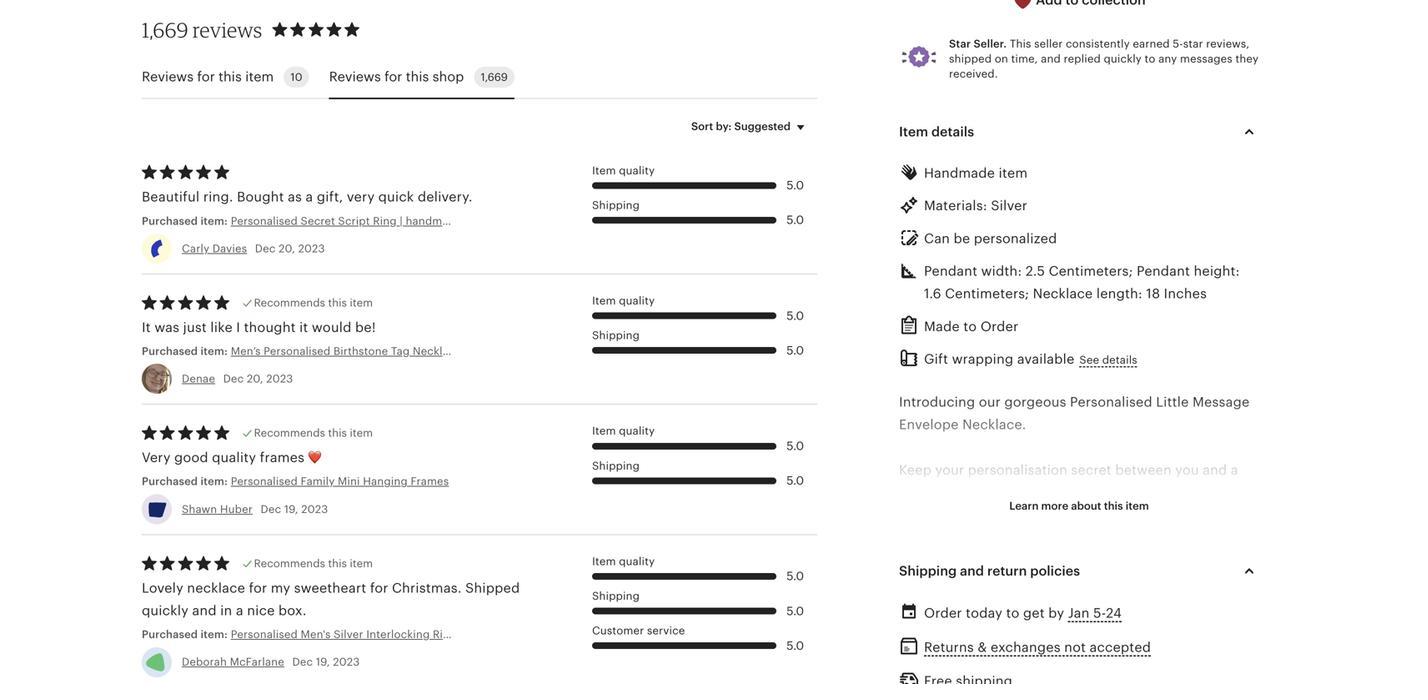 Task type: vqa. For each thing, say whether or not it's contained in the screenshot.
Introducing
yes



Task type: locate. For each thing, give the bounding box(es) containing it.
you inside our highly skilled jewellers will hand stamp your special chosen words onto a 925 sterling silver sheet that can be tucked away inside our handmade envelope case. perfect for heartfelt proposals, mother's day messages or a great way to keep positive affirmations close to you at all times.
[[1037, 644, 1060, 659]]

3 item quality from the top
[[592, 425, 655, 437]]

personalised
[[264, 345, 331, 358], [1071, 394, 1153, 409], [231, 475, 298, 488]]

1 vertical spatial purchased item:
[[142, 628, 231, 641]]

to down earned
[[1145, 53, 1156, 65]]

and down message
[[1203, 463, 1228, 478]]

order up the wrapping
[[981, 319, 1019, 334]]

1 horizontal spatial order
[[981, 319, 1019, 334]]

1 vertical spatial silver
[[1171, 553, 1208, 568]]

silver
[[991, 198, 1028, 213], [1171, 553, 1208, 568]]

very good quality frames ❤️
[[142, 450, 322, 465]]

4 purchased from the top
[[142, 628, 198, 641]]

our up necklace.
[[979, 394, 1001, 409]]

for left shop
[[385, 69, 402, 84]]

dec right davies on the left
[[255, 242, 276, 255]]

2023 down lovely necklace for my sweetheart for christmas. shipped quickly and in a nice box.
[[333, 656, 360, 669]]

1 horizontal spatial gift
[[610, 345, 628, 358]]

and
[[1041, 53, 1061, 65], [1203, 463, 1228, 478], [960, 564, 985, 579], [192, 603, 217, 618]]

tag
[[391, 345, 410, 358]]

reviews for this item
[[142, 69, 274, 84]]

a right the "or"
[[1012, 621, 1020, 636]]

for inside our highly skilled jewellers will hand stamp your special chosen words onto a 925 sterling silver sheet that can be tucked away inside our handmade envelope case. perfect for heartfelt proposals, mother's day messages or a great way to keep positive affirmations close to you at all times.
[[1051, 599, 1069, 614]]

1 horizontal spatial |
[[539, 345, 542, 358]]

1 horizontal spatial 1,669
[[481, 71, 508, 83]]

0 vertical spatial 5-
[[1173, 37, 1184, 50]]

to right made at the top right
[[964, 319, 977, 334]]

recommends up my
[[254, 557, 325, 570]]

tab list
[[142, 57, 818, 99]]

star
[[950, 37, 971, 50]]

item down between
[[1126, 500, 1150, 512]]

your right stamp
[[1184, 531, 1213, 546]]

5- inside this seller consistently earned 5-star reviews, shipped on time, and replied quickly to any messages they received.
[[1173, 37, 1184, 50]]

frames
[[260, 450, 305, 465]]

1 reviews from the left
[[142, 69, 194, 84]]

quality for would
[[619, 295, 655, 307]]

day
[[899, 621, 923, 636]]

1 purchased item: from the top
[[142, 215, 231, 227]]

purchased item: down beautiful on the left top of the page
[[142, 215, 231, 227]]

davies
[[213, 242, 247, 255]]

2023 down thought
[[266, 373, 293, 385]]

1 gift from the left
[[518, 345, 536, 358]]

centimeters; up "length:"
[[1049, 264, 1134, 279]]

recommends this item up ❤️
[[254, 427, 373, 439]]

0 vertical spatial 19,
[[284, 503, 298, 515]]

not
[[1065, 640, 1086, 655]]

0 horizontal spatial you
[[1037, 644, 1060, 659]]

19,
[[284, 503, 298, 515], [316, 656, 330, 669]]

0 vertical spatial recommends
[[254, 297, 325, 309]]

2 reviews from the left
[[329, 69, 381, 84]]

1 horizontal spatial 19,
[[316, 656, 330, 669]]

birthstone
[[334, 345, 388, 358]]

i
[[236, 320, 240, 335]]

purchased
[[142, 215, 198, 227], [142, 345, 198, 358], [142, 475, 198, 488], [142, 628, 198, 641]]

necklace.
[[963, 417, 1027, 432]]

dec for quality
[[261, 503, 281, 515]]

item for beautiful ring. bought as a gift, very quick delivery.
[[592, 164, 616, 177]]

recommends up it
[[254, 297, 325, 309]]

necklace right tag on the bottom
[[413, 345, 462, 358]]

handmade up proposals,
[[1129, 576, 1199, 591]]

shipping for quick
[[592, 199, 640, 211]]

0 vertical spatial personalised
[[264, 345, 331, 358]]

details
[[932, 124, 975, 139], [1103, 354, 1138, 366]]

0 horizontal spatial our
[[979, 394, 1001, 409]]

available
[[1018, 352, 1075, 367]]

0 horizontal spatial order
[[924, 606, 963, 621]]

and right can
[[960, 564, 985, 579]]

| left birthday
[[465, 345, 468, 358]]

19, for ❤️
[[284, 503, 298, 515]]

item quality for shipped
[[592, 555, 655, 568]]

2 recommends this item from the top
[[254, 427, 373, 439]]

1 vertical spatial be
[[956, 576, 973, 591]]

our
[[979, 394, 1001, 409], [1104, 576, 1126, 591]]

1 vertical spatial 1,669
[[481, 71, 508, 83]]

0 horizontal spatial your
[[936, 463, 965, 478]]

returns
[[924, 640, 974, 655]]

great
[[1023, 621, 1057, 636]]

reviews down 1,669 reviews
[[142, 69, 194, 84]]

quality for quick
[[619, 164, 655, 177]]

deborah mcfarlane link
[[182, 656, 284, 669]]

1 recommends from the top
[[254, 297, 325, 309]]

inches
[[1164, 286, 1207, 301]]

pendant up "18"
[[1137, 264, 1191, 279]]

1 horizontal spatial details
[[1103, 354, 1138, 366]]

1 horizontal spatial necklace
[[1033, 286, 1093, 301]]

1 horizontal spatial handmade
[[1129, 576, 1199, 591]]

1 horizontal spatial you
[[1176, 463, 1200, 478]]

0 vertical spatial recommends this item
[[254, 297, 373, 309]]

0 vertical spatial you
[[1176, 463, 1200, 478]]

0 vertical spatial messages
[[1181, 53, 1233, 65]]

0 vertical spatial purchased item:
[[142, 215, 231, 227]]

details inside dropdown button
[[932, 124, 975, 139]]

1 horizontal spatial our
[[1104, 576, 1126, 591]]

1 horizontal spatial pendant
[[1137, 264, 1191, 279]]

1 horizontal spatial messages
[[1181, 53, 1233, 65]]

details up handmade
[[932, 124, 975, 139]]

away
[[1025, 576, 1058, 591]]

1 vertical spatial centimeters;
[[945, 286, 1030, 301]]

1 vertical spatial our
[[1104, 576, 1126, 591]]

you
[[1176, 463, 1200, 478], [1037, 644, 1060, 659]]

1,669 right shop
[[481, 71, 508, 83]]

1 vertical spatial details
[[1103, 354, 1138, 366]]

order down can
[[924, 606, 963, 621]]

item left 10
[[245, 69, 274, 84]]

length:
[[1097, 286, 1143, 301]]

| right birthday
[[539, 345, 542, 358]]

personalised up shawn huber dec 19, 2023
[[231, 475, 298, 488]]

be inside our highly skilled jewellers will hand stamp your special chosen words onto a 925 sterling silver sheet that can be tucked away inside our handmade envelope case. perfect for heartfelt proposals, mother's day messages or a great way to keep positive affirmations close to you at all times.
[[956, 576, 973, 591]]

3 recommends from the top
[[254, 557, 325, 570]]

dec
[[255, 242, 276, 255], [223, 373, 244, 385], [261, 503, 281, 515], [292, 656, 313, 669]]

dec right mcfarlane on the bottom
[[292, 656, 313, 669]]

2 purchased from the top
[[142, 345, 198, 358]]

purchased item: up deborah
[[142, 628, 231, 641]]

1 purchased from the top
[[142, 215, 198, 227]]

1,669 for 1,669
[[481, 71, 508, 83]]

0 horizontal spatial details
[[932, 124, 975, 139]]

for left my
[[249, 581, 267, 596]]

your
[[936, 463, 965, 478], [1184, 531, 1213, 546]]

item:
[[201, 215, 228, 227], [201, 345, 228, 358], [201, 475, 228, 488], [201, 628, 228, 641]]

learn more about this item
[[1010, 500, 1150, 512]]

0 horizontal spatial messages
[[926, 621, 991, 636]]

0 vertical spatial handmade
[[545, 345, 601, 358]]

purchased down very
[[142, 475, 198, 488]]

recommends this item for ❤️
[[254, 427, 373, 439]]

tab list containing reviews for this item
[[142, 57, 818, 99]]

handmade
[[924, 166, 995, 181]]

messages up returns
[[926, 621, 991, 636]]

1 horizontal spatial quickly
[[1104, 53, 1142, 65]]

0 vertical spatial quickly
[[1104, 53, 1142, 65]]

0 horizontal spatial 20,
[[247, 373, 263, 385]]

purchased down beautiful on the left top of the page
[[142, 215, 198, 227]]

item up be!
[[350, 297, 373, 309]]

item: down ring.
[[201, 215, 228, 227]]

1 horizontal spatial 5-
[[1173, 37, 1184, 50]]

1,669 left reviews
[[142, 17, 188, 42]]

you inside keep your personalisation secret between you and a loved one.
[[1176, 463, 1200, 478]]

beautiful
[[142, 189, 200, 204]]

this right about
[[1105, 500, 1124, 512]]

1 vertical spatial handmade
[[1129, 576, 1199, 591]]

our down 925
[[1104, 576, 1126, 591]]

0 horizontal spatial pendant
[[924, 264, 978, 279]]

2 item: from the top
[[201, 345, 228, 358]]

0 horizontal spatial silver
[[991, 198, 1028, 213]]

0 horizontal spatial reviews
[[142, 69, 194, 84]]

item: down in
[[201, 628, 228, 641]]

highly
[[928, 531, 968, 546]]

jan 5-24 button
[[1068, 601, 1122, 625]]

2 recommends from the top
[[254, 427, 325, 439]]

you right between
[[1176, 463, 1200, 478]]

centimeters; down 'width:' at the top of page
[[945, 286, 1030, 301]]

0 horizontal spatial |
[[465, 345, 468, 358]]

0 horizontal spatial gift
[[518, 345, 536, 358]]

1 horizontal spatial silver
[[1171, 553, 1208, 568]]

stamp
[[1140, 531, 1180, 546]]

1 vertical spatial your
[[1184, 531, 1213, 546]]

2 purchased item: from the top
[[142, 628, 231, 641]]

introducing our gorgeous personalised little message envelope necklace.
[[899, 394, 1250, 432]]

materials:
[[924, 198, 988, 213]]

quickly down consistently
[[1104, 53, 1142, 65]]

dec for for
[[292, 656, 313, 669]]

shipped
[[950, 53, 992, 65]]

dec down men's
[[223, 373, 244, 385]]

1 horizontal spatial centimeters;
[[1049, 264, 1134, 279]]

quickly down lovely
[[142, 603, 189, 618]]

2 vertical spatial recommends
[[254, 557, 325, 570]]

special
[[899, 553, 946, 568]]

19, down lovely necklace for my sweetheart for christmas. shipped quickly and in a nice box.
[[316, 656, 330, 669]]

sterling
[[1116, 553, 1168, 568]]

reviews for reviews for this item
[[142, 69, 194, 84]]

pendant up 1.6
[[924, 264, 978, 279]]

2023 for frames
[[301, 503, 328, 515]]

0 vertical spatial be
[[954, 231, 971, 246]]

2 horizontal spatial |
[[604, 345, 607, 358]]

all
[[1080, 644, 1095, 659]]

1 horizontal spatial 20,
[[279, 242, 295, 255]]

this up personalised family mini hanging frames link
[[328, 427, 347, 439]]

recommends this item up it
[[254, 297, 373, 309]]

for right "get"
[[1051, 599, 1069, 614]]

gift wrapping available see details
[[924, 352, 1138, 367]]

19, down purchased item: personalised family mini hanging frames
[[284, 503, 298, 515]]

very
[[347, 189, 375, 204]]

0 vertical spatial 20,
[[279, 242, 295, 255]]

5 5.0 from the top
[[787, 440, 804, 453]]

1 vertical spatial messages
[[926, 621, 991, 636]]

quickly inside this seller consistently earned 5-star reviews, shipped on time, and replied quickly to any messages they received.
[[1104, 53, 1142, 65]]

3 recommends this item from the top
[[254, 557, 373, 570]]

gift left the men in the bottom of the page
[[610, 345, 628, 358]]

to down heartfelt
[[1090, 621, 1104, 636]]

purchased up deborah
[[142, 628, 198, 641]]

it
[[142, 320, 151, 335]]

0 vertical spatial silver
[[991, 198, 1028, 213]]

item quality for quick
[[592, 164, 655, 177]]

thought
[[244, 320, 296, 335]]

item: up shawn huber link
[[201, 475, 228, 488]]

men's
[[231, 345, 261, 358]]

24
[[1107, 606, 1122, 621]]

returns & exchanges not accepted
[[924, 640, 1152, 655]]

5- right jan
[[1094, 606, 1107, 621]]

seller.
[[974, 37, 1007, 50]]

6 5.0 from the top
[[787, 474, 804, 487]]

0 horizontal spatial 1,669
[[142, 17, 188, 42]]

recommends up frames
[[254, 427, 325, 439]]

recommends for ❤️
[[254, 427, 325, 439]]

your up one.
[[936, 463, 965, 478]]

dec right "huber"
[[261, 503, 281, 515]]

item quality for would
[[592, 295, 655, 307]]

0 horizontal spatial necklace
[[413, 345, 462, 358]]

5- up any
[[1173, 37, 1184, 50]]

1 horizontal spatial your
[[1184, 531, 1213, 546]]

onto
[[1044, 553, 1074, 568]]

personalised down the see details link
[[1071, 394, 1153, 409]]

0 horizontal spatial 19,
[[284, 503, 298, 515]]

item details
[[899, 124, 975, 139]]

0 vertical spatial 1,669
[[142, 17, 188, 42]]

reviews right 10
[[329, 69, 381, 84]]

and down seller
[[1041, 53, 1061, 65]]

perfect
[[1000, 599, 1047, 614]]

1 vertical spatial recommends
[[254, 427, 325, 439]]

silver up personalized
[[991, 198, 1028, 213]]

carly davies link
[[182, 242, 247, 255]]

1 horizontal spatial reviews
[[329, 69, 381, 84]]

customer service
[[592, 625, 685, 637]]

skilled
[[971, 531, 1013, 546]]

close
[[981, 644, 1016, 659]]

reviews
[[142, 69, 194, 84], [329, 69, 381, 84]]

a right in
[[236, 603, 244, 618]]

dec for bought
[[255, 242, 276, 255]]

0 vertical spatial our
[[979, 394, 1001, 409]]

reviews for this shop
[[329, 69, 464, 84]]

gift right birthday
[[518, 345, 536, 358]]

1 item quality from the top
[[592, 164, 655, 177]]

silver down stamp
[[1171, 553, 1208, 568]]

2023 down beautiful ring. bought as a gift, very quick delivery.
[[298, 242, 325, 255]]

1 vertical spatial you
[[1037, 644, 1060, 659]]

recommends for i
[[254, 297, 325, 309]]

0 horizontal spatial quickly
[[142, 603, 189, 618]]

and inside lovely necklace for my sweetheart for christmas. shipped quickly and in a nice box.
[[192, 603, 217, 618]]

|
[[465, 345, 468, 358], [539, 345, 542, 358], [604, 345, 607, 358]]

pendant
[[924, 264, 978, 279], [1137, 264, 1191, 279]]

1 vertical spatial quickly
[[142, 603, 189, 618]]

recommends for sweetheart
[[254, 557, 325, 570]]

a right as
[[306, 189, 313, 204]]

between
[[1116, 463, 1172, 478]]

frames
[[411, 475, 449, 488]]

our
[[899, 531, 924, 546]]

0 vertical spatial your
[[936, 463, 965, 478]]

messages down 'star'
[[1181, 53, 1233, 65]]

lovely
[[142, 581, 183, 596]]

1 vertical spatial 5-
[[1094, 606, 1107, 621]]

personalised for little
[[1071, 394, 1153, 409]]

like
[[210, 320, 233, 335]]

1 vertical spatial 20,
[[247, 373, 263, 385]]

personalised inside introducing our gorgeous personalised little message envelope necklace.
[[1071, 394, 1153, 409]]

handmade right birthday
[[545, 345, 601, 358]]

personalised down it
[[264, 345, 331, 358]]

and left in
[[192, 603, 217, 618]]

3 item: from the top
[[201, 475, 228, 488]]

a down message
[[1231, 463, 1239, 478]]

9 5.0 from the top
[[787, 639, 804, 652]]

quality for shipped
[[619, 555, 655, 568]]

was
[[155, 320, 180, 335]]

2 item quality from the top
[[592, 295, 655, 307]]

you left at
[[1037, 644, 1060, 659]]

tucked
[[977, 576, 1021, 591]]

2023 for as
[[298, 242, 325, 255]]

recommends this item up "sweetheart"
[[254, 557, 373, 570]]

0 vertical spatial necklace
[[1033, 286, 1093, 301]]

0 vertical spatial centimeters;
[[1049, 264, 1134, 279]]

1 vertical spatial 19,
[[316, 656, 330, 669]]

8 5.0 from the top
[[787, 605, 804, 618]]

1 vertical spatial necklace
[[413, 345, 462, 358]]

jan
[[1068, 606, 1090, 621]]

family
[[301, 475, 335, 488]]

1 vertical spatial recommends this item
[[254, 427, 373, 439]]

shop
[[433, 69, 464, 84]]

message
[[1193, 394, 1250, 409]]

2 5.0 from the top
[[787, 214, 804, 227]]

shipping and return policies
[[899, 564, 1081, 579]]

necklace down 2.5
[[1033, 286, 1093, 301]]

0 vertical spatial details
[[932, 124, 975, 139]]

purchased item: men's personalised birthstone tag necklace | birthday gift | handmade | gift for men
[[142, 345, 672, 358]]

purchased down 'was'
[[142, 345, 198, 358]]

4 item quality from the top
[[592, 555, 655, 568]]

1,669 inside tab list
[[481, 71, 508, 83]]

20, down as
[[279, 242, 295, 255]]

item: down like
[[201, 345, 228, 358]]

1 vertical spatial personalised
[[1071, 394, 1153, 409]]

2023 down family
[[301, 503, 328, 515]]

time,
[[1012, 53, 1038, 65]]

1 recommends this item from the top
[[254, 297, 373, 309]]

2 vertical spatial recommends this item
[[254, 557, 373, 570]]

today
[[966, 606, 1003, 621]]

20, down men's
[[247, 373, 263, 385]]

0 horizontal spatial handmade
[[545, 345, 601, 358]]

details right 'see'
[[1103, 354, 1138, 366]]

item inside tab list
[[245, 69, 274, 84]]

| left the men in the bottom of the page
[[604, 345, 607, 358]]

4 item: from the top
[[201, 628, 228, 641]]



Task type: describe. For each thing, give the bounding box(es) containing it.
would
[[312, 320, 352, 335]]

my
[[271, 581, 291, 596]]

item for lovely necklace for my sweetheart for christmas. shipped quickly and in a nice box.
[[592, 555, 616, 568]]

can
[[924, 231, 950, 246]]

your inside our highly skilled jewellers will hand stamp your special chosen words onto a 925 sterling silver sheet that can be tucked away inside our handmade envelope case. perfect for heartfelt proposals, mother's day messages or a great way to keep positive affirmations close to you at all times.
[[1184, 531, 1213, 546]]

by:
[[716, 120, 732, 133]]

made
[[924, 319, 960, 334]]

purchased item: for lovely
[[142, 628, 231, 641]]

envelope
[[899, 599, 959, 614]]

3 5.0 from the top
[[787, 309, 804, 322]]

a inside lovely necklace for my sweetheart for christmas. shipped quickly and in a nice box.
[[236, 603, 244, 618]]

2 pendant from the left
[[1137, 264, 1191, 279]]

envelope
[[899, 417, 959, 432]]

carly
[[182, 242, 210, 255]]

recommends this item for i
[[254, 297, 373, 309]]

get
[[1024, 606, 1045, 621]]

mother's
[[1203, 599, 1259, 614]]

item for it was just like i thought it would be!
[[592, 295, 616, 307]]

and inside this seller consistently earned 5-star reviews, shipped on time, and replied quickly to any messages they received.
[[1041, 53, 1061, 65]]

sheet
[[1212, 553, 1247, 568]]

can
[[929, 576, 953, 591]]

at
[[1064, 644, 1077, 659]]

exchanges
[[991, 640, 1061, 655]]

returns & exchanges not accepted button
[[924, 635, 1152, 660]]

personalised for birthstone
[[264, 345, 331, 358]]

quickly inside lovely necklace for my sweetheart for christmas. shipped quickly and in a nice box.
[[142, 603, 189, 618]]

more
[[1042, 500, 1069, 512]]

messages inside our highly skilled jewellers will hand stamp your special chosen words onto a 925 sterling silver sheet that can be tucked away inside our handmade envelope case. perfect for heartfelt proposals, mother's day messages or a great way to keep positive affirmations close to you at all times.
[[926, 621, 991, 636]]

men's personalised birthstone tag necklace | birthday gift | handmade | gift for men link
[[231, 344, 672, 359]]

4 5.0 from the top
[[787, 344, 804, 357]]

7 5.0 from the top
[[787, 570, 804, 583]]

denae
[[182, 373, 215, 385]]

this down reviews
[[219, 69, 242, 84]]

this left shop
[[406, 69, 429, 84]]

keep
[[899, 463, 932, 478]]

sweetheart
[[294, 581, 367, 596]]

item inside learn more about this item dropdown button
[[1126, 500, 1150, 512]]

shipping for shipped
[[592, 590, 640, 602]]

1 item: from the top
[[201, 215, 228, 227]]

way
[[1061, 621, 1087, 636]]

and inside keep your personalisation secret between you and a loved one.
[[1203, 463, 1228, 478]]

times.
[[1099, 644, 1139, 659]]

accepted
[[1090, 640, 1152, 655]]

mcfarlane
[[230, 656, 284, 669]]

2 vertical spatial personalised
[[231, 475, 298, 488]]

for left christmas.
[[370, 581, 388, 596]]

1,669 reviews
[[142, 17, 262, 42]]

they
[[1236, 53, 1259, 65]]

to inside this seller consistently earned 5-star reviews, shipped on time, and replied quickly to any messages they received.
[[1145, 53, 1156, 65]]

hand
[[1103, 531, 1136, 546]]

item up materials: silver
[[999, 166, 1028, 181]]

shipping inside dropdown button
[[899, 564, 957, 579]]

men
[[649, 345, 672, 358]]

suggested
[[735, 120, 791, 133]]

sort by: suggested
[[692, 120, 791, 133]]

replied
[[1064, 53, 1101, 65]]

case.
[[963, 599, 997, 614]]

height:
[[1194, 264, 1240, 279]]

this inside dropdown button
[[1105, 500, 1124, 512]]

shawn huber dec 19, 2023
[[182, 503, 328, 515]]

item up 'mini'
[[350, 427, 373, 439]]

3 | from the left
[[604, 345, 607, 358]]

a left 925
[[1077, 553, 1085, 568]]

for down 1,669 reviews
[[197, 69, 215, 84]]

item up "sweetheart"
[[350, 557, 373, 570]]

shipping for would
[[592, 329, 640, 342]]

reviews
[[193, 17, 262, 42]]

1,669 for 1,669 reviews
[[142, 17, 188, 42]]

and inside dropdown button
[[960, 564, 985, 579]]

reviews for reviews for this shop
[[329, 69, 381, 84]]

19, for sweetheart
[[316, 656, 330, 669]]

2 | from the left
[[539, 345, 542, 358]]

this seller consistently earned 5-star reviews, shipped on time, and replied quickly to any messages they received.
[[950, 37, 1259, 80]]

messages inside this seller consistently earned 5-star reviews, shipped on time, and replied quickly to any messages they received.
[[1181, 53, 1233, 65]]

item details button
[[884, 112, 1275, 152]]

this
[[1010, 37, 1032, 50]]

shipped
[[466, 581, 520, 596]]

a inside keep your personalisation secret between you and a loved one.
[[1231, 463, 1239, 478]]

about
[[1072, 500, 1102, 512]]

materials: silver
[[924, 198, 1028, 213]]

1 | from the left
[[465, 345, 468, 358]]

it
[[300, 320, 308, 335]]

affirmations
[[899, 644, 978, 659]]

that
[[899, 576, 925, 591]]

recommends this item for sweetheart
[[254, 557, 373, 570]]

made to order
[[924, 319, 1019, 334]]

3 purchased from the top
[[142, 475, 198, 488]]

1 pendant from the left
[[924, 264, 978, 279]]

deborah
[[182, 656, 227, 669]]

will
[[1078, 531, 1100, 546]]

silver inside our highly skilled jewellers will hand stamp your special chosen words onto a 925 sterling silver sheet that can be tucked away inside our handmade envelope case. perfect for heartfelt proposals, mother's day messages or a great way to keep positive affirmations close to you at all times.
[[1171, 553, 1208, 568]]

service
[[647, 625, 685, 637]]

seller
[[1035, 37, 1063, 50]]

necklace inside pendant width: 2.5 centimeters; pendant height: 1.6 centimeters; necklace length: 18 inches
[[1033, 286, 1093, 301]]

2023 for my
[[333, 656, 360, 669]]

heartfelt
[[1073, 599, 1128, 614]]

details inside gift wrapping available see details
[[1103, 354, 1138, 366]]

keep your personalisation secret between you and a loved one.
[[899, 463, 1239, 500]]

0 vertical spatial order
[[981, 319, 1019, 334]]

item inside dropdown button
[[899, 124, 929, 139]]

inside
[[1061, 576, 1100, 591]]

item for very good quality frames ❤️
[[592, 425, 616, 437]]

delivery.
[[418, 189, 473, 204]]

received.
[[950, 68, 998, 80]]

can be personalized
[[924, 231, 1058, 246]]

our inside our highly skilled jewellers will hand stamp your special chosen words onto a 925 sterling silver sheet that can be tucked away inside our handmade envelope case. perfect for heartfelt proposals, mother's day messages or a great way to keep positive affirmations close to you at all times.
[[1104, 576, 1126, 591]]

handmade inside our highly skilled jewellers will hand stamp your special chosen words onto a 925 sterling silver sheet that can be tucked away inside our handmade envelope case. perfect for heartfelt proposals, mother's day messages or a great way to keep positive affirmations close to you at all times.
[[1129, 576, 1199, 591]]

words
[[1000, 553, 1040, 568]]

pendant width: 2.5 centimeters; pendant height: 1.6 centimeters; necklace length: 18 inches
[[924, 264, 1240, 301]]

any
[[1159, 53, 1178, 65]]

18
[[1147, 286, 1161, 301]]

chosen
[[949, 553, 997, 568]]

learn more about this item button
[[997, 491, 1162, 521]]

to up the "or"
[[1007, 606, 1020, 621]]

wrapping
[[952, 352, 1014, 367]]

10
[[291, 71, 303, 83]]

christmas.
[[392, 581, 462, 596]]

purchased item: personalised family mini hanging frames
[[142, 475, 449, 488]]

introducing
[[899, 394, 976, 409]]

positive
[[1142, 621, 1194, 636]]

gift
[[924, 352, 949, 367]]

as
[[288, 189, 302, 204]]

lovely necklace for my sweetheart for christmas. shipped quickly and in a nice box.
[[142, 581, 520, 618]]

1 vertical spatial order
[[924, 606, 963, 621]]

gift,
[[317, 189, 343, 204]]

our inside introducing our gorgeous personalised little message envelope necklace.
[[979, 394, 1001, 409]]

handmade item
[[924, 166, 1028, 181]]

huber
[[220, 503, 253, 515]]

to down great
[[1020, 644, 1033, 659]]

0 horizontal spatial centimeters;
[[945, 286, 1030, 301]]

your inside keep your personalisation secret between you and a loved one.
[[936, 463, 965, 478]]

this up "sweetheart"
[[328, 557, 347, 570]]

0 horizontal spatial 5-
[[1094, 606, 1107, 621]]

2 gift from the left
[[610, 345, 628, 358]]

this up would
[[328, 297, 347, 309]]

purchased item: for beautiful
[[142, 215, 231, 227]]

birthday
[[471, 345, 515, 358]]

&
[[978, 640, 988, 655]]

shipping and return policies button
[[884, 551, 1275, 591]]

hanging
[[363, 475, 408, 488]]

for left the men in the bottom of the page
[[631, 345, 646, 358]]

1 5.0 from the top
[[787, 179, 804, 192]]

be!
[[355, 320, 376, 335]]

earned
[[1133, 37, 1170, 50]]

necklace
[[187, 581, 245, 596]]

good
[[174, 450, 208, 465]]

bought
[[237, 189, 284, 204]]



